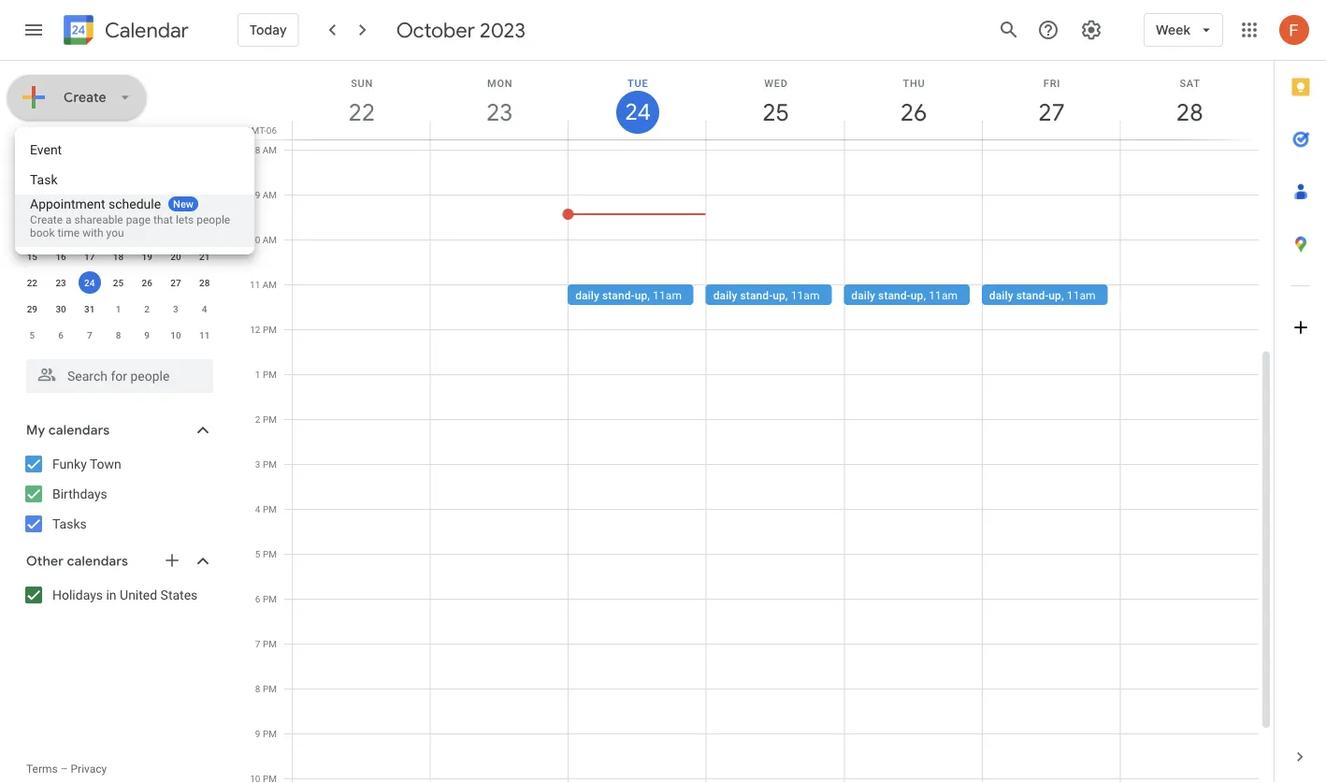 Task type: locate. For each thing, give the bounding box(es) containing it.
0 horizontal spatial 27
[[171, 277, 181, 288]]

7
[[202, 198, 207, 210], [87, 329, 92, 341], [255, 638, 261, 649]]

6 inside grid
[[255, 593, 261, 605]]

2 horizontal spatial 6
[[255, 593, 261, 605]]

1 am from the top
[[263, 144, 277, 155]]

2 vertical spatial 11
[[199, 329, 210, 341]]

28
[[1176, 97, 1203, 128], [199, 277, 210, 288]]

0 vertical spatial 5
[[144, 198, 150, 210]]

main drawer image
[[22, 19, 45, 41]]

27 down the fri at the right of page
[[1038, 97, 1065, 128]]

28 down the sat
[[1176, 97, 1203, 128]]

am down the 06
[[263, 144, 277, 155]]

november 8 element
[[107, 324, 130, 346]]

16 element
[[50, 245, 72, 268]]

am up 12 pm
[[263, 279, 277, 290]]

november 10 element
[[165, 324, 187, 346]]

calendars for my calendars
[[49, 422, 110, 439]]

7 inside grid
[[255, 638, 261, 649]]

8 for november 8 element
[[116, 329, 121, 341]]

0 horizontal spatial 28
[[199, 277, 210, 288]]

pm for 7 pm
[[263, 638, 277, 649]]

24 down the tue
[[624, 97, 650, 127]]

up
[[635, 289, 648, 302], [773, 289, 786, 302], [911, 289, 924, 302], [1049, 289, 1062, 302]]

24 link
[[617, 91, 660, 134]]

17 element
[[78, 245, 101, 268]]

11 element
[[107, 219, 130, 241]]

am
[[263, 144, 277, 155], [263, 189, 277, 200], [263, 234, 277, 245], [263, 279, 277, 290]]

11 am
[[250, 279, 277, 290]]

20
[[171, 251, 181, 262]]

26 down 19
[[142, 277, 152, 288]]

3
[[87, 198, 92, 210], [173, 303, 178, 314], [255, 459, 261, 470]]

6 up lets
[[173, 198, 178, 210]]

0 vertical spatial 27
[[1038, 97, 1065, 128]]

7 up 8 pm
[[255, 638, 261, 649]]

25 column header
[[706, 61, 845, 139]]

1 pm from the top
[[263, 324, 277, 335]]

tab list
[[1275, 61, 1327, 731]]

calendars
[[49, 422, 110, 439], [67, 553, 128, 570]]

12 inside row
[[142, 225, 152, 236]]

october
[[396, 17, 475, 43], [26, 141, 79, 158]]

25 down wed
[[762, 97, 788, 128]]

1 vertical spatial 4
[[202, 303, 207, 314]]

23 link
[[479, 91, 522, 134]]

1 horizontal spatial 2
[[144, 303, 150, 314]]

united
[[120, 587, 157, 603]]

2 up 3 pm
[[255, 414, 261, 425]]

event
[[30, 142, 62, 157]]

0 horizontal spatial 5
[[29, 329, 35, 341]]

6 for 6 pm
[[255, 593, 261, 605]]

29 element
[[21, 298, 43, 320]]

8 for 8 am
[[255, 144, 260, 155]]

1 horizontal spatial 27
[[1038, 97, 1065, 128]]

appointment schedule
[[30, 196, 161, 211]]

1 horizontal spatial 22
[[347, 97, 374, 128]]

1 vertical spatial calendars
[[67, 553, 128, 570]]

5
[[144, 198, 150, 210], [29, 329, 35, 341], [255, 548, 261, 560]]

0 horizontal spatial 4
[[116, 198, 121, 210]]

10 down november 3 element
[[171, 329, 181, 341]]

tasks
[[52, 516, 87, 532]]

1 vertical spatial 27
[[171, 277, 181, 288]]

november 2 element
[[136, 298, 158, 320]]

25 inside row
[[113, 277, 124, 288]]

None search field
[[0, 352, 232, 393]]

october 2023 up mon on the top of page
[[396, 17, 526, 43]]

0 vertical spatial create
[[64, 89, 107, 106]]

0 horizontal spatial 12
[[142, 225, 152, 236]]

0 horizontal spatial 7
[[87, 329, 92, 341]]

pm for 2 pm
[[263, 414, 277, 425]]

sat 28
[[1176, 77, 1203, 128]]

06
[[266, 124, 277, 136]]

holidays
[[52, 587, 103, 603]]

october 2023 up m
[[26, 141, 114, 158]]

1 down 12 pm
[[255, 369, 261, 380]]

pm up 3 pm
[[263, 414, 277, 425]]

3 up from the left
[[911, 289, 924, 302]]

0 vertical spatial 2023
[[480, 17, 526, 43]]

11
[[113, 225, 124, 236], [250, 279, 260, 290], [199, 329, 210, 341]]

4 up from the left
[[1049, 289, 1062, 302]]

10 am
[[250, 234, 277, 245]]

0 vertical spatial 1
[[29, 198, 35, 210]]

create inside dropdown button
[[64, 89, 107, 106]]

6 down "30" element
[[58, 329, 64, 341]]

8 down 7 pm on the bottom
[[255, 683, 261, 694]]

3 pm
[[255, 459, 277, 470]]

stand-
[[603, 289, 635, 302], [741, 289, 773, 302], [879, 289, 911, 302], [1017, 289, 1049, 302]]

tue
[[628, 77, 649, 89]]

4 , from the left
[[1062, 289, 1065, 302]]

26
[[900, 97, 926, 128], [142, 277, 152, 288]]

12 down the 11 am
[[250, 324, 261, 335]]

6 for november 6 element
[[58, 329, 64, 341]]

2 for november 2 element on the top left of the page
[[144, 303, 150, 314]]

2 down 26 element
[[144, 303, 150, 314]]

funky
[[52, 456, 87, 472]]

pm up 2 pm
[[263, 369, 277, 380]]

9
[[255, 189, 260, 200], [58, 225, 64, 236], [144, 329, 150, 341], [255, 728, 261, 739]]

3 for 3 pm
[[255, 459, 261, 470]]

2 pm from the top
[[263, 369, 277, 380]]

1 horizontal spatial 24
[[624, 97, 650, 127]]

0 horizontal spatial 2023
[[83, 141, 114, 158]]

8 am
[[255, 144, 277, 155]]

0 vertical spatial 6
[[173, 198, 178, 210]]

1 for 1 pm
[[255, 369, 261, 380]]

27 down 20
[[171, 277, 181, 288]]

create
[[64, 89, 107, 106], [30, 213, 63, 226]]

4 row from the top
[[18, 243, 219, 270]]

2023 right "event"
[[83, 141, 114, 158]]

pm down 4 pm
[[263, 548, 277, 560]]

pm for 3 pm
[[263, 459, 277, 470]]

0 vertical spatial 22
[[347, 97, 374, 128]]

my calendars
[[26, 422, 110, 439]]

28 element
[[193, 271, 216, 294]]

2
[[58, 198, 64, 210], [144, 303, 150, 314], [255, 414, 261, 425]]

0 vertical spatial 7
[[202, 198, 207, 210]]

11 for 11 element
[[113, 225, 124, 236]]

1 stand- from the left
[[603, 289, 635, 302]]

14 element
[[193, 219, 216, 241]]

daily
[[576, 289, 600, 302], [714, 289, 738, 302], [852, 289, 876, 302], [990, 289, 1014, 302]]

am down 8 am
[[263, 189, 277, 200]]

2 down m
[[58, 198, 64, 210]]

11 down november 4 element
[[199, 329, 210, 341]]

12 inside grid
[[250, 324, 261, 335]]

november 6 element
[[50, 324, 72, 346]]

pm for 4 pm
[[263, 503, 277, 515]]

1 up november 8 element
[[116, 303, 121, 314]]

12 for 12 pm
[[250, 324, 261, 335]]

19
[[142, 251, 152, 262]]

5 down 29 element
[[29, 329, 35, 341]]

1 vertical spatial 22
[[27, 277, 37, 288]]

3 11am from the left
[[929, 289, 958, 302]]

create for create a shareable page that lets people book time with you
[[30, 213, 63, 226]]

8
[[255, 144, 260, 155], [29, 225, 35, 236], [116, 329, 121, 341], [255, 683, 261, 694]]

row containing s
[[18, 165, 219, 191]]

5 for 5 pm
[[255, 548, 261, 560]]

1 horizontal spatial 23
[[485, 97, 512, 128]]

10 element
[[78, 219, 101, 241]]

1
[[29, 198, 35, 210], [116, 303, 121, 314], [255, 369, 261, 380]]

2 vertical spatial 1
[[255, 369, 261, 380]]

28 down 21
[[199, 277, 210, 288]]

fri
[[1044, 77, 1061, 89]]

0 horizontal spatial 26
[[142, 277, 152, 288]]

november 11 element
[[193, 324, 216, 346]]

24 inside column header
[[624, 97, 650, 127]]

3 row from the top
[[18, 217, 219, 243]]

0 vertical spatial 2
[[58, 198, 64, 210]]

2 vertical spatial 4
[[255, 503, 261, 515]]

11am
[[653, 289, 682, 302], [791, 289, 820, 302], [929, 289, 958, 302], [1068, 289, 1096, 302]]

0 vertical spatial october
[[396, 17, 475, 43]]

6 down 5 pm
[[255, 593, 261, 605]]

9 pm from the top
[[263, 683, 277, 694]]

5 up 6 pm
[[255, 548, 261, 560]]

2 horizontal spatial 5
[[255, 548, 261, 560]]

1 row from the top
[[18, 165, 219, 191]]

7 row from the top
[[18, 322, 219, 348]]

0 vertical spatial october 2023
[[396, 17, 526, 43]]

23 down mon on the top of page
[[485, 97, 512, 128]]

10 up the 11 am
[[250, 234, 260, 245]]

0 horizontal spatial 6
[[58, 329, 64, 341]]

0 vertical spatial 4
[[116, 198, 121, 210]]

1 horizontal spatial 5
[[144, 198, 150, 210]]

1 horizontal spatial 12
[[250, 324, 261, 335]]

calendar element
[[60, 11, 189, 52]]

0 horizontal spatial october
[[26, 141, 79, 158]]

1 vertical spatial 7
[[87, 329, 92, 341]]

create left a
[[30, 213, 63, 226]]

28 inside row
[[199, 277, 210, 288]]

2 vertical spatial 6
[[255, 593, 261, 605]]

7 inside 'element'
[[87, 329, 92, 341]]

8 down gmt- in the top of the page
[[255, 144, 260, 155]]

1 horizontal spatial october
[[396, 17, 475, 43]]

pm down 5 pm
[[263, 593, 277, 605]]

0 vertical spatial 23
[[485, 97, 512, 128]]

10 right time
[[84, 225, 95, 236]]

you
[[106, 226, 124, 240]]

8 pm from the top
[[263, 638, 277, 649]]

2 horizontal spatial 2
[[255, 414, 261, 425]]

0 vertical spatial 11
[[113, 225, 124, 236]]

9 up 10 am
[[255, 189, 260, 200]]

0 vertical spatial calendars
[[49, 422, 110, 439]]

12 element
[[136, 219, 158, 241]]

3 am from the top
[[263, 234, 277, 245]]

4 up 'shareable'
[[116, 198, 121, 210]]

0 horizontal spatial 11
[[113, 225, 124, 236]]

22 link
[[340, 91, 383, 134]]

21 element
[[193, 245, 216, 268]]

4 up 5 pm
[[255, 503, 261, 515]]

3 down 2 pm
[[255, 459, 261, 470]]

3 down "27" element at left
[[173, 303, 178, 314]]

26 column header
[[844, 61, 983, 139]]

1 vertical spatial october 2023
[[26, 141, 114, 158]]

21
[[199, 251, 210, 262]]

2 vertical spatial 5
[[255, 548, 261, 560]]

11 inside grid
[[250, 279, 260, 290]]

grid
[[240, 61, 1275, 783]]

3 pm from the top
[[263, 414, 277, 425]]

3 up 'shareable'
[[87, 198, 92, 210]]

25 element
[[107, 271, 130, 294]]

7 pm from the top
[[263, 593, 277, 605]]

2 vertical spatial 7
[[255, 638, 261, 649]]

pm down 8 pm
[[263, 728, 277, 739]]

pm down 6 pm
[[263, 638, 277, 649]]

calendars up the in
[[67, 553, 128, 570]]

pm for 8 pm
[[263, 683, 277, 694]]

create down the calendar element
[[64, 89, 107, 106]]

0 horizontal spatial 3
[[87, 198, 92, 210]]

create for create
[[64, 89, 107, 106]]

1 horizontal spatial 25
[[762, 97, 788, 128]]

1 vertical spatial 24
[[84, 277, 95, 288]]

0 vertical spatial 26
[[900, 97, 926, 128]]

10 pm from the top
[[263, 728, 277, 739]]

3 stand- from the left
[[879, 289, 911, 302]]

1 horizontal spatial 10
[[171, 329, 181, 341]]

4 stand- from the left
[[1017, 289, 1049, 302]]

calendars inside my calendars dropdown button
[[49, 422, 110, 439]]

8 down november 1 element
[[116, 329, 121, 341]]

1 horizontal spatial 26
[[900, 97, 926, 128]]

27 column header
[[982, 61, 1121, 139]]

9 for 9 am
[[255, 189, 260, 200]]

9 down 8 pm
[[255, 728, 261, 739]]

24
[[624, 97, 650, 127], [84, 277, 95, 288]]

26 down thu
[[900, 97, 926, 128]]

9 pm
[[255, 728, 277, 739]]

terms
[[26, 763, 58, 776]]

4 up november 11 element at the left top
[[202, 303, 207, 314]]

calendars inside other calendars dropdown button
[[67, 553, 128, 570]]

1 vertical spatial 5
[[29, 329, 35, 341]]

12
[[142, 225, 152, 236], [250, 324, 261, 335]]

0 vertical spatial 28
[[1176, 97, 1203, 128]]

2023 up mon on the top of page
[[480, 17, 526, 43]]

26 link
[[893, 91, 936, 134]]

26 inside 26 element
[[142, 277, 152, 288]]

10 inside grid
[[250, 234, 260, 245]]

0 horizontal spatial 24
[[84, 277, 95, 288]]

shareable
[[74, 213, 123, 226]]

23 inside mon 23
[[485, 97, 512, 128]]

1 vertical spatial 25
[[113, 277, 124, 288]]

13 element
[[165, 219, 187, 241]]

1 vertical spatial 26
[[142, 277, 152, 288]]

0 horizontal spatial 22
[[27, 277, 37, 288]]

1 up from the left
[[635, 289, 648, 302]]

pm up 5 pm
[[263, 503, 277, 515]]

11 left the page on the left top of the page
[[113, 225, 124, 236]]

2 horizontal spatial 3
[[255, 459, 261, 470]]

1 horizontal spatial 11
[[199, 329, 210, 341]]

3 , from the left
[[924, 289, 927, 302]]

november 5 element
[[21, 324, 43, 346]]

1 vertical spatial 28
[[199, 277, 210, 288]]

4 am from the top
[[263, 279, 277, 290]]

0 horizontal spatial 10
[[84, 225, 95, 236]]

1 horizontal spatial 3
[[173, 303, 178, 314]]

1 for november 1 element
[[116, 303, 121, 314]]

row containing 5
[[18, 322, 219, 348]]

2 up from the left
[[773, 289, 786, 302]]

pm down 2 pm
[[263, 459, 277, 470]]

2 horizontal spatial 4
[[255, 503, 261, 515]]

1 horizontal spatial 1
[[116, 303, 121, 314]]

1 horizontal spatial 28
[[1176, 97, 1203, 128]]

4 pm
[[255, 503, 277, 515]]

6 row from the top
[[18, 296, 219, 322]]

25 down "18"
[[113, 277, 124, 288]]

add other calendars image
[[163, 551, 182, 570]]

create inside create a shareable page that lets people book time with you
[[30, 213, 63, 226]]

4 daily from the left
[[990, 289, 1014, 302]]

4 inside grid
[[255, 503, 261, 515]]

0 horizontal spatial 23
[[56, 277, 66, 288]]

22 down sun
[[347, 97, 374, 128]]

row
[[18, 165, 219, 191], [18, 191, 219, 217], [18, 217, 219, 243], [18, 243, 219, 270], [18, 270, 219, 296], [18, 296, 219, 322], [18, 322, 219, 348]]

12 left that
[[142, 225, 152, 236]]

calendars for other calendars
[[67, 553, 128, 570]]

1 vertical spatial 3
[[173, 303, 178, 314]]

1 down s
[[29, 198, 35, 210]]

25 inside wed 25
[[762, 97, 788, 128]]

pm up 1 pm
[[263, 324, 277, 335]]

5 row from the top
[[18, 270, 219, 296]]

4 for november 4 element
[[202, 303, 207, 314]]

1 vertical spatial 2023
[[83, 141, 114, 158]]

2 vertical spatial 3
[[255, 459, 261, 470]]

9 down november 2 element on the top left of the page
[[144, 329, 150, 341]]

pm down 7 pm on the bottom
[[263, 683, 277, 694]]

1 horizontal spatial october 2023
[[396, 17, 526, 43]]

2 horizontal spatial 10
[[250, 234, 260, 245]]

2 vertical spatial 2
[[255, 414, 261, 425]]

1 vertical spatial october
[[26, 141, 79, 158]]

1 vertical spatial 12
[[250, 324, 261, 335]]

2 horizontal spatial 7
[[255, 638, 261, 649]]

october 2023
[[396, 17, 526, 43], [26, 141, 114, 158]]

28 column header
[[1121, 61, 1260, 139]]

6 pm
[[255, 593, 277, 605]]

thu 26
[[900, 77, 926, 128]]

5 up the page on the left top of the page
[[144, 198, 150, 210]]

1 vertical spatial 1
[[116, 303, 121, 314]]

0 vertical spatial 24
[[624, 97, 650, 127]]

2 daily from the left
[[714, 289, 738, 302]]

24 down 17
[[84, 277, 95, 288]]

1 horizontal spatial 6
[[173, 198, 178, 210]]

1 horizontal spatial 4
[[202, 303, 207, 314]]

row containing 29
[[18, 296, 219, 322]]

1 vertical spatial 23
[[56, 277, 66, 288]]

2 row from the top
[[18, 191, 219, 217]]

4 pm from the top
[[263, 459, 277, 470]]

5 pm from the top
[[263, 503, 277, 515]]

0 horizontal spatial 25
[[113, 277, 124, 288]]

2 horizontal spatial 11
[[250, 279, 260, 290]]

23 element
[[50, 271, 72, 294]]

23 up the 30
[[56, 277, 66, 288]]

create a shareable page that lets people book time with you
[[30, 213, 230, 240]]

22 down 15
[[27, 277, 37, 288]]

pm for 1 pm
[[263, 369, 277, 380]]

2 horizontal spatial 1
[[255, 369, 261, 380]]

Search for people text field
[[37, 359, 202, 393]]

am down 9 am
[[263, 234, 277, 245]]

pm for 12 pm
[[263, 324, 277, 335]]

7 for the november 7 'element'
[[87, 329, 92, 341]]

7 up people
[[202, 198, 207, 210]]

other calendars
[[26, 553, 128, 570]]

pm
[[263, 324, 277, 335], [263, 369, 277, 380], [263, 414, 277, 425], [263, 459, 277, 470], [263, 503, 277, 515], [263, 548, 277, 560], [263, 593, 277, 605], [263, 638, 277, 649], [263, 683, 277, 694], [263, 728, 277, 739]]

schedule
[[109, 196, 161, 211]]

11 down 10 am
[[250, 279, 260, 290]]

1 vertical spatial 11
[[250, 279, 260, 290]]

0 horizontal spatial october 2023
[[26, 141, 114, 158]]

6 pm from the top
[[263, 548, 277, 560]]

4 for 4 pm
[[255, 503, 261, 515]]

november 4 element
[[193, 298, 216, 320]]

1 horizontal spatial create
[[64, 89, 107, 106]]

0 vertical spatial 12
[[142, 225, 152, 236]]

1 inside grid
[[255, 369, 261, 380]]

calendars up funky town
[[49, 422, 110, 439]]

2 am from the top
[[263, 189, 277, 200]]

1 vertical spatial 6
[[58, 329, 64, 341]]

1 vertical spatial 2
[[144, 303, 150, 314]]

7 down 31 element
[[87, 329, 92, 341]]

22
[[347, 97, 374, 128], [27, 277, 37, 288]]

0 horizontal spatial create
[[30, 213, 63, 226]]

4
[[116, 198, 121, 210], [202, 303, 207, 314], [255, 503, 261, 515]]

14
[[199, 225, 210, 236]]

today
[[250, 22, 287, 38]]

1 vertical spatial create
[[30, 213, 63, 226]]

row group
[[18, 191, 219, 348]]

0 vertical spatial 3
[[87, 198, 92, 210]]

27
[[1038, 97, 1065, 128], [171, 277, 181, 288]]



Task type: vqa. For each thing, say whether or not it's contained in the screenshot.
April 2024 grid at top
no



Task type: describe. For each thing, give the bounding box(es) containing it.
other
[[26, 553, 64, 570]]

4 daily stand-up , 11am from the left
[[990, 289, 1096, 302]]

24, today element
[[78, 271, 101, 294]]

row group containing 1
[[18, 191, 219, 348]]

1 daily from the left
[[576, 289, 600, 302]]

0 horizontal spatial 1
[[29, 198, 35, 210]]

fri 27
[[1038, 77, 1065, 128]]

book
[[30, 226, 55, 240]]

28 inside column header
[[1176, 97, 1203, 128]]

11 for 11 am
[[250, 279, 260, 290]]

pm for 9 pm
[[263, 728, 277, 739]]

pm for 5 pm
[[263, 548, 277, 560]]

8 up 15 element
[[29, 225, 35, 236]]

22 element
[[21, 271, 43, 294]]

my calendars button
[[4, 415, 232, 445]]

my calendars list
[[4, 449, 232, 539]]

3 daily from the left
[[852, 289, 876, 302]]

new
[[173, 198, 194, 210]]

create button
[[7, 75, 146, 120]]

23 column header
[[430, 61, 569, 139]]

november 7 element
[[78, 324, 101, 346]]

privacy
[[71, 763, 107, 776]]

a
[[65, 213, 72, 226]]

2 daily stand-up , 11am from the left
[[714, 289, 820, 302]]

other calendars button
[[4, 546, 232, 576]]

wed 25
[[762, 77, 789, 128]]

8 for 8 pm
[[255, 683, 261, 694]]

8 pm
[[255, 683, 277, 694]]

22 inside 22 element
[[27, 277, 37, 288]]

sun 22
[[347, 77, 374, 128]]

2 , from the left
[[786, 289, 788, 302]]

pm for 6 pm
[[263, 593, 277, 605]]

thu
[[903, 77, 926, 89]]

am for 10 am
[[263, 234, 277, 245]]

gmt-
[[245, 124, 266, 136]]

holidays in united states
[[52, 587, 198, 603]]

18
[[113, 251, 124, 262]]

privacy link
[[71, 763, 107, 776]]

settings menu image
[[1081, 19, 1103, 41]]

23 inside row
[[56, 277, 66, 288]]

sat
[[1180, 77, 1201, 89]]

sun
[[351, 77, 374, 89]]

10 for november 10 element
[[171, 329, 181, 341]]

2 pm
[[255, 414, 277, 425]]

mon 23
[[485, 77, 513, 128]]

2 stand- from the left
[[741, 289, 773, 302]]

birthdays
[[52, 486, 107, 502]]

row containing 15
[[18, 243, 219, 270]]

mon
[[488, 77, 513, 89]]

november 9 element
[[136, 324, 158, 346]]

lets
[[176, 213, 194, 226]]

26 element
[[136, 271, 158, 294]]

1 11am from the left
[[653, 289, 682, 302]]

9 for 9 pm
[[255, 728, 261, 739]]

my
[[26, 422, 45, 439]]

1 horizontal spatial 7
[[202, 198, 207, 210]]

10 for 10 element
[[84, 225, 95, 236]]

funky town
[[52, 456, 122, 472]]

tue 24
[[624, 77, 650, 127]]

grid containing 22
[[240, 61, 1275, 783]]

time
[[58, 226, 80, 240]]

15
[[27, 251, 37, 262]]

with
[[82, 226, 104, 240]]

in
[[106, 587, 117, 603]]

row containing 22
[[18, 270, 219, 296]]

terms link
[[26, 763, 58, 776]]

26 inside 26 column header
[[900, 97, 926, 128]]

9 for 'november 9' element
[[144, 329, 150, 341]]

9 am
[[255, 189, 277, 200]]

27 inside row
[[171, 277, 181, 288]]

7 pm
[[255, 638, 277, 649]]

24 cell
[[75, 270, 104, 296]]

31 element
[[78, 298, 101, 320]]

november 1 element
[[107, 298, 130, 320]]

–
[[61, 763, 68, 776]]

27 link
[[1031, 91, 1074, 134]]

18 element
[[107, 245, 130, 268]]

20 element
[[165, 245, 187, 268]]

page
[[126, 213, 151, 226]]

november 3 element
[[165, 298, 187, 320]]

0 horizontal spatial 2
[[58, 198, 64, 210]]

1 horizontal spatial 2023
[[480, 17, 526, 43]]

2 11am from the left
[[791, 289, 820, 302]]

states
[[161, 587, 198, 603]]

town
[[90, 456, 122, 472]]

people
[[197, 213, 230, 226]]

task
[[30, 172, 58, 187]]

17
[[84, 251, 95, 262]]

appointment
[[30, 196, 105, 211]]

3 for november 3 element
[[173, 303, 178, 314]]

9 left a
[[58, 225, 64, 236]]

27 inside 'column header'
[[1038, 97, 1065, 128]]

7 for 7 pm
[[255, 638, 261, 649]]

27 element
[[165, 271, 187, 294]]

row containing 8
[[18, 217, 219, 243]]

gmt-06
[[245, 124, 277, 136]]

25 link
[[755, 91, 798, 134]]

am for 9 am
[[263, 189, 277, 200]]

wed
[[765, 77, 789, 89]]

s
[[29, 172, 35, 183]]

calendar
[[105, 17, 189, 44]]

2 for 2 pm
[[255, 414, 261, 425]]

24 column header
[[568, 61, 707, 139]]

10 for 10 am
[[250, 234, 260, 245]]

22 inside the 22 'column header'
[[347, 97, 374, 128]]

calendar heading
[[101, 17, 189, 44]]

m
[[57, 172, 65, 183]]

29
[[27, 303, 37, 314]]

1 daily stand-up , 11am from the left
[[576, 289, 682, 302]]

24 inside cell
[[84, 277, 95, 288]]

today button
[[238, 7, 299, 52]]

row containing 1
[[18, 191, 219, 217]]

5 for november 5 element
[[29, 329, 35, 341]]

12 for 12
[[142, 225, 152, 236]]

week button
[[1145, 7, 1224, 52]]

12 pm
[[250, 324, 277, 335]]

october 2023 grid
[[18, 165, 219, 348]]

28 link
[[1169, 91, 1212, 134]]

11 for november 11 element at the left top
[[199, 329, 210, 341]]

terms – privacy
[[26, 763, 107, 776]]

5 pm
[[255, 548, 277, 560]]

4 11am from the left
[[1068, 289, 1096, 302]]

1 pm
[[255, 369, 277, 380]]

1 , from the left
[[648, 289, 650, 302]]

am for 8 am
[[263, 144, 277, 155]]

15 element
[[21, 245, 43, 268]]

22 column header
[[292, 61, 431, 139]]

30
[[56, 303, 66, 314]]

30 element
[[50, 298, 72, 320]]

that
[[153, 213, 173, 226]]

3 daily stand-up , 11am from the left
[[852, 289, 958, 302]]

week
[[1157, 22, 1191, 38]]

19 element
[[136, 245, 158, 268]]

16
[[56, 251, 66, 262]]

31
[[84, 303, 95, 314]]

am for 11 am
[[263, 279, 277, 290]]



